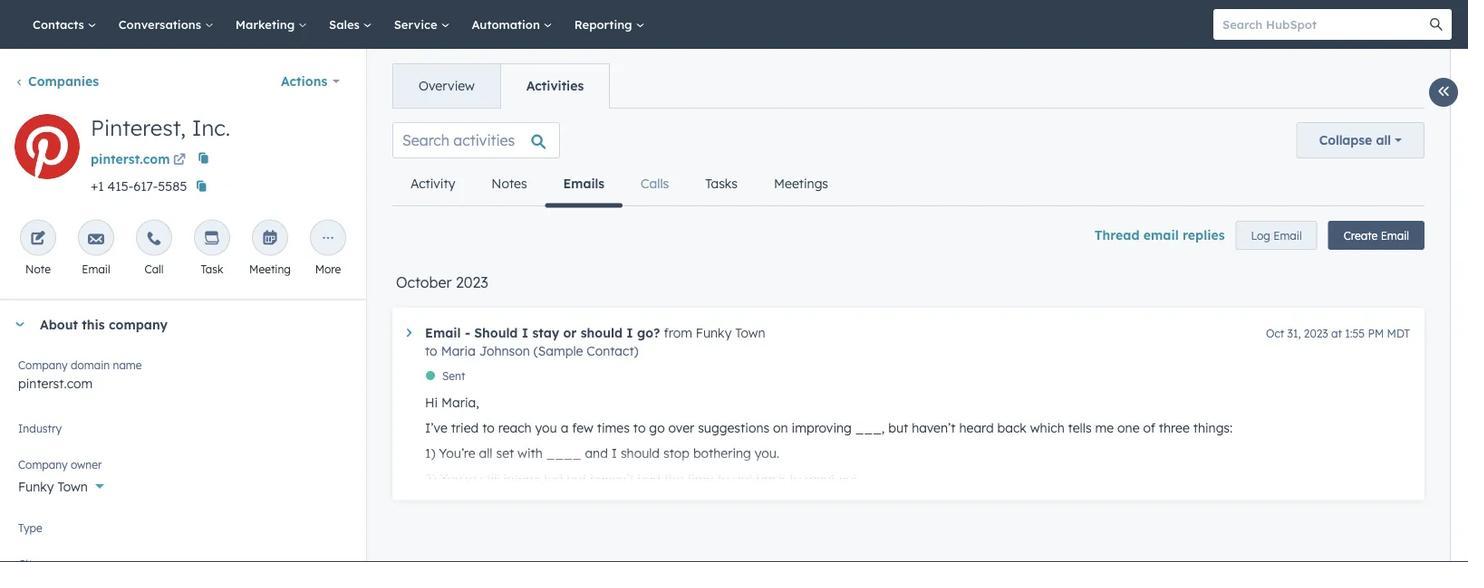 Task type: describe. For each thing, give the bounding box(es) containing it.
thread
[[1095, 228, 1140, 243]]

had
[[638, 471, 661, 487]]

go
[[649, 420, 665, 436]]

tasks button
[[687, 162, 756, 206]]

pinterst.com inside company domain name pinterst.com
[[18, 376, 93, 392]]

bothering
[[693, 446, 751, 462]]

domain
[[71, 359, 110, 373]]

notes button
[[473, 162, 545, 206]]

you
[[535, 420, 557, 436]]

town inside "october 2023" feed
[[735, 325, 766, 341]]

i've tried to reach you a few times to go over suggestions on improving ___, but haven't heard back which tells me one of three things:
[[425, 420, 1233, 436]]

to right tried
[[482, 420, 495, 436]]

meetings button
[[756, 162, 847, 206]]

0 horizontal spatial but
[[567, 471, 587, 487]]

0 horizontal spatial back
[[757, 471, 786, 487]]

note image
[[30, 232, 46, 248]]

funky town button
[[18, 469, 348, 499]]

funky town
[[18, 479, 88, 495]]

more
[[315, 263, 341, 276]]

about
[[40, 317, 78, 333]]

thread email replies button
[[1095, 225, 1225, 247]]

2) you're still interested but haven't had the time to get back to meet yet.
[[425, 471, 861, 487]]

log email
[[1251, 229, 1302, 242]]

times
[[597, 420, 630, 436]]

few
[[572, 420, 594, 436]]

and
[[585, 446, 608, 462]]

activities button
[[500, 64, 609, 108]]

sent
[[442, 370, 465, 383]]

create email
[[1344, 229, 1409, 242]]

email
[[1144, 228, 1179, 243]]

company for company domain name pinterst.com
[[18, 359, 68, 373]]

0 horizontal spatial haven't
[[590, 471, 634, 487]]

+1 415-617-5585
[[91, 178, 187, 194]]

to maria johnson (sample contact)
[[425, 344, 639, 359]]

still
[[480, 471, 500, 487]]

activities
[[526, 78, 584, 94]]

Search activities search field
[[392, 122, 560, 159]]

maria
[[441, 344, 476, 359]]

or
[[563, 325, 577, 341]]

calls button
[[623, 162, 687, 206]]

to left meet
[[789, 471, 802, 487]]

name
[[113, 359, 142, 373]]

0 horizontal spatial 2023
[[456, 274, 488, 292]]

contact)
[[587, 344, 639, 359]]

things:
[[1193, 420, 1233, 436]]

companies
[[28, 73, 99, 89]]

from
[[664, 325, 692, 341]]

navigation inside "october 2023" feed
[[392, 162, 847, 208]]

____
[[546, 446, 581, 462]]

conversations
[[118, 17, 205, 32]]

0 vertical spatial should
[[581, 325, 623, 341]]

this
[[82, 317, 105, 333]]

reach
[[498, 420, 532, 436]]

emails
[[563, 176, 605, 192]]

contacts
[[33, 17, 88, 32]]

at
[[1332, 327, 1342, 340]]

johnson
[[479, 344, 530, 359]]

link opens in a new window image
[[173, 150, 186, 172]]

about this company
[[40, 317, 168, 333]]

a
[[561, 420, 569, 436]]

oct 31, 2023 at 1:55 pm mdt
[[1266, 327, 1410, 340]]

create email button
[[1328, 221, 1425, 250]]

i've
[[425, 420, 448, 436]]

1 horizontal spatial haven't
[[912, 420, 956, 436]]

navigation containing overview
[[392, 63, 610, 109]]

mdt
[[1387, 327, 1410, 340]]

inc.
[[192, 114, 231, 141]]

collapse
[[1319, 132, 1373, 148]]

task image
[[204, 232, 220, 248]]

i for and
[[612, 446, 617, 462]]

conversations link
[[108, 0, 225, 49]]

0 horizontal spatial i
[[522, 325, 529, 341]]

meetings
[[774, 176, 829, 192]]

collapse all button
[[1297, 122, 1425, 159]]

activity button
[[392, 162, 473, 206]]

companies link
[[15, 73, 99, 89]]

edit button
[[15, 114, 80, 186]]

emails button
[[545, 162, 623, 208]]

maria,
[[441, 395, 479, 411]]

meeting image
[[262, 232, 278, 248]]

to left maria
[[425, 344, 437, 359]]

617-
[[133, 178, 158, 194]]

actions button
[[269, 63, 352, 100]]

meeting
[[249, 263, 291, 276]]

october 2023 feed
[[378, 108, 1439, 563]]

one
[[1118, 420, 1140, 436]]

email up maria
[[425, 325, 461, 341]]

1) you're all set with ____ and i should stop bothering you.
[[425, 446, 780, 462]]

log
[[1251, 229, 1271, 242]]

sales link
[[318, 0, 383, 49]]

marketing link
[[225, 0, 318, 49]]



Task type: locate. For each thing, give the bounding box(es) containing it.
to left get
[[717, 471, 730, 487]]

service
[[394, 17, 441, 32]]

should up contact)
[[581, 325, 623, 341]]

email right log
[[1274, 229, 1302, 242]]

2023 right the october
[[456, 274, 488, 292]]

all right collapse
[[1376, 132, 1391, 148]]

replies
[[1183, 228, 1225, 243]]

more image
[[320, 232, 336, 248]]

should
[[474, 325, 518, 341]]

0 vertical spatial 2023
[[456, 274, 488, 292]]

company domain name pinterst.com
[[18, 359, 142, 392]]

three
[[1159, 420, 1190, 436]]

task
[[201, 263, 223, 276]]

i up to maria johnson (sample contact)
[[522, 325, 529, 341]]

caret image
[[15, 323, 25, 327]]

town inside funky town popup button
[[58, 479, 88, 495]]

get
[[733, 471, 753, 487]]

you.
[[755, 446, 780, 462]]

email right create
[[1381, 229, 1409, 242]]

activity
[[411, 176, 455, 192]]

company up funky town
[[18, 459, 68, 472]]

suggestions
[[698, 420, 770, 436]]

reporting link
[[564, 0, 656, 49]]

haven't
[[912, 420, 956, 436], [590, 471, 634, 487]]

0 horizontal spatial all
[[479, 446, 493, 462]]

me
[[1095, 420, 1114, 436]]

1 vertical spatial funky
[[18, 479, 54, 495]]

1 vertical spatial town
[[58, 479, 88, 495]]

navigation containing activity
[[392, 162, 847, 208]]

thread email replies
[[1095, 228, 1225, 243]]

1 horizontal spatial 2023
[[1304, 327, 1328, 340]]

i left go?
[[627, 325, 633, 341]]

email inside button
[[1274, 229, 1302, 242]]

2 company from the top
[[18, 459, 68, 472]]

set
[[496, 446, 514, 462]]

email down email icon
[[82, 263, 110, 276]]

owner
[[71, 459, 102, 472]]

5585
[[158, 178, 187, 194]]

overview
[[419, 78, 475, 94]]

stay
[[532, 325, 559, 341]]

1 navigation from the top
[[392, 63, 610, 109]]

of
[[1143, 420, 1156, 436]]

back down you.
[[757, 471, 786, 487]]

notes
[[492, 176, 527, 192]]

funky inside funky town popup button
[[18, 479, 54, 495]]

haven't down 1) you're all set with ____ and i should stop bothering you.
[[590, 471, 634, 487]]

pinterst.com down domain
[[18, 376, 93, 392]]

1 vertical spatial you're
[[440, 471, 477, 487]]

___,
[[855, 420, 885, 436]]

2 horizontal spatial i
[[627, 325, 633, 341]]

0 vertical spatial but
[[889, 420, 908, 436]]

which
[[1030, 420, 1065, 436]]

company owner
[[18, 459, 102, 472]]

1 horizontal spatial i
[[612, 446, 617, 462]]

company down about at left
[[18, 359, 68, 373]]

go?
[[637, 325, 660, 341]]

1 horizontal spatial all
[[1376, 132, 1391, 148]]

sales
[[329, 17, 363, 32]]

email image
[[88, 232, 104, 248]]

1 horizontal spatial but
[[889, 420, 908, 436]]

1 vertical spatial but
[[567, 471, 587, 487]]

on
[[773, 420, 788, 436]]

link opens in a new window image
[[173, 155, 186, 167]]

hi
[[425, 395, 438, 411]]

funky right from
[[696, 325, 732, 341]]

company inside company domain name pinterst.com
[[18, 359, 68, 373]]

hi maria,
[[425, 395, 479, 411]]

collapse all
[[1319, 132, 1391, 148]]

1 vertical spatial haven't
[[590, 471, 634, 487]]

1 vertical spatial all
[[479, 446, 493, 462]]

funky inside "october 2023" feed
[[696, 325, 732, 341]]

you're
[[439, 446, 476, 462], [440, 471, 477, 487]]

but down ____ at the left of page
[[567, 471, 587, 487]]

haven't left heard on the right bottom
[[912, 420, 956, 436]]

company
[[109, 317, 168, 333]]

oct
[[1266, 327, 1285, 340]]

1 horizontal spatial back
[[998, 420, 1027, 436]]

i for should
[[627, 325, 633, 341]]

pm
[[1368, 327, 1384, 340]]

email - should i stay or should i go? from funky town
[[425, 325, 766, 341]]

1 vertical spatial should
[[621, 446, 660, 462]]

tells
[[1068, 420, 1092, 436]]

1 vertical spatial pinterst.com
[[18, 376, 93, 392]]

to
[[425, 344, 437, 359], [482, 420, 495, 436], [633, 420, 646, 436], [717, 471, 730, 487], [789, 471, 802, 487]]

automation
[[472, 17, 544, 32]]

all inside popup button
[[1376, 132, 1391, 148]]

1 vertical spatial back
[[757, 471, 786, 487]]

calls
[[641, 176, 669, 192]]

0 vertical spatial back
[[998, 420, 1027, 436]]

pinterst.com link
[[91, 145, 189, 172]]

but right the ___,
[[889, 420, 908, 436]]

you're down tried
[[439, 446, 476, 462]]

1 vertical spatial company
[[18, 459, 68, 472]]

the
[[664, 471, 683, 487]]

create
[[1344, 229, 1378, 242]]

email inside button
[[1381, 229, 1409, 242]]

company for company owner
[[18, 459, 68, 472]]

navigation
[[392, 63, 610, 109], [392, 162, 847, 208]]

(sample
[[534, 344, 583, 359]]

search button
[[1421, 9, 1452, 40]]

marketing
[[235, 17, 298, 32]]

back
[[998, 420, 1027, 436], [757, 471, 786, 487]]

about this company button
[[0, 300, 348, 349]]

2 navigation from the top
[[392, 162, 847, 208]]

0 vertical spatial pinterst.com
[[91, 151, 170, 167]]

october
[[396, 274, 452, 292]]

funky down company owner
[[18, 479, 54, 495]]

2)
[[425, 471, 437, 487]]

back left which
[[998, 420, 1027, 436]]

2023
[[456, 274, 488, 292], [1304, 327, 1328, 340]]

industry
[[18, 422, 62, 436]]

you're for all
[[439, 446, 476, 462]]

pinterst.com up +1 415-617-5585
[[91, 151, 170, 167]]

over
[[669, 420, 695, 436]]

should up '2) you're still interested but haven't had the time to get back to meet yet.'
[[621, 446, 660, 462]]

to left go
[[633, 420, 646, 436]]

1 horizontal spatial funky
[[696, 325, 732, 341]]

call image
[[146, 232, 162, 248]]

log email button
[[1236, 221, 1318, 250]]

1 horizontal spatial town
[[735, 325, 766, 341]]

stop
[[663, 446, 690, 462]]

0 vertical spatial all
[[1376, 132, 1391, 148]]

0 horizontal spatial funky
[[18, 479, 54, 495]]

heard
[[959, 420, 994, 436]]

1 company from the top
[[18, 359, 68, 373]]

you're right 2)
[[440, 471, 477, 487]]

1 vertical spatial 2023
[[1304, 327, 1328, 340]]

0 vertical spatial company
[[18, 359, 68, 373]]

i right and
[[612, 446, 617, 462]]

search image
[[1430, 18, 1443, 31]]

caret image
[[407, 329, 412, 337]]

service link
[[383, 0, 461, 49]]

note
[[25, 263, 51, 276]]

0 vertical spatial funky
[[696, 325, 732, 341]]

Search HubSpot search field
[[1214, 9, 1436, 40]]

town down company owner
[[58, 479, 88, 495]]

-
[[465, 325, 470, 341]]

415-
[[108, 178, 133, 194]]

town right from
[[735, 325, 766, 341]]

1:55
[[1345, 327, 1365, 340]]

you're for still
[[440, 471, 477, 487]]

october 2023
[[396, 274, 488, 292]]

0 horizontal spatial town
[[58, 479, 88, 495]]

actions
[[281, 73, 327, 89]]

funky
[[696, 325, 732, 341], [18, 479, 54, 495]]

0 vertical spatial you're
[[439, 446, 476, 462]]

0 vertical spatial haven't
[[912, 420, 956, 436]]

+1
[[91, 178, 104, 194]]

meet
[[805, 471, 836, 487]]

town
[[735, 325, 766, 341], [58, 479, 88, 495]]

all left set
[[479, 446, 493, 462]]

2023 left the at
[[1304, 327, 1328, 340]]

pinterst.com
[[91, 151, 170, 167], [18, 376, 93, 392]]

1 vertical spatial navigation
[[392, 162, 847, 208]]

0 vertical spatial town
[[735, 325, 766, 341]]

with
[[518, 446, 543, 462]]

0 vertical spatial navigation
[[392, 63, 610, 109]]

1)
[[425, 446, 435, 462]]



Task type: vqa. For each thing, say whether or not it's contained in the screenshot.
topmost customers.
no



